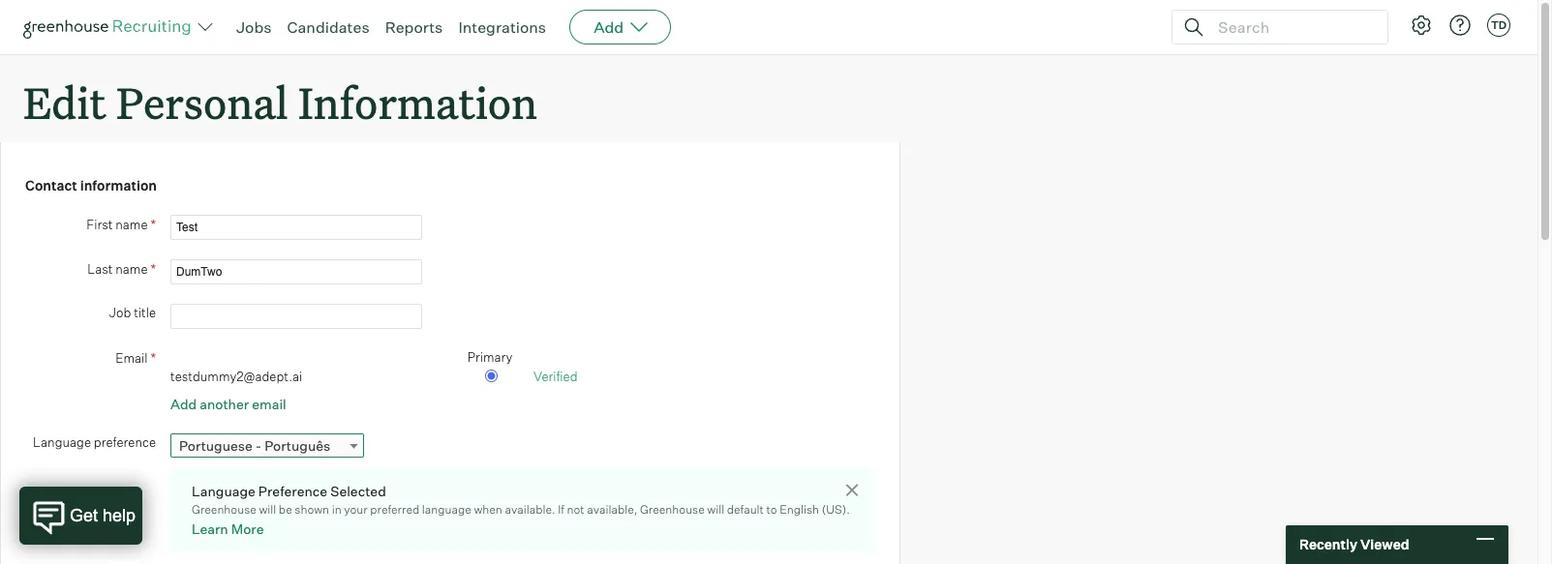 Task type: vqa. For each thing, say whether or not it's contained in the screenshot.
first name from the bottom of the page
yes



Task type: locate. For each thing, give the bounding box(es) containing it.
2 will from the left
[[707, 503, 725, 517]]

will left default
[[707, 503, 725, 517]]

language
[[33, 435, 91, 451], [192, 484, 256, 500]]

contact
[[25, 177, 77, 194]]

will
[[259, 503, 276, 517], [707, 503, 725, 517]]

learn
[[192, 521, 228, 538]]

None text field
[[170, 259, 422, 284]]

* for first name *
[[151, 216, 156, 232]]

name for first name *
[[116, 217, 148, 232]]

portuguese - português link
[[170, 434, 364, 458]]

* down information
[[151, 216, 156, 232]]

language left preference
[[33, 435, 91, 451]]

add for add another email
[[170, 396, 197, 412]]

jobs
[[236, 17, 272, 37]]

*
[[151, 216, 156, 232], [151, 260, 156, 277], [151, 349, 156, 366]]

* up title
[[151, 260, 156, 277]]

greenhouse
[[192, 503, 256, 517], [640, 503, 705, 517]]

0 horizontal spatial language
[[33, 435, 91, 451]]

language preference
[[33, 435, 156, 451]]

greenhouse up learn more link
[[192, 503, 256, 517]]

português
[[265, 438, 331, 454]]

2 * from the top
[[151, 260, 156, 277]]

first name *
[[87, 216, 156, 232]]

0 vertical spatial add
[[594, 17, 624, 37]]

contact information
[[25, 177, 157, 194]]

name right first
[[116, 217, 148, 232]]

more
[[231, 521, 264, 538]]

0 vertical spatial language
[[33, 435, 91, 451]]

1 horizontal spatial greenhouse
[[640, 503, 705, 517]]

add
[[594, 17, 624, 37], [170, 396, 197, 412]]

name inside last name *
[[116, 261, 148, 277]]

information
[[80, 177, 157, 194]]

title
[[134, 305, 156, 320]]

recently viewed
[[1300, 537, 1410, 553]]

shown
[[295, 503, 329, 517]]

language for preference
[[33, 435, 91, 451]]

1 horizontal spatial language
[[192, 484, 256, 500]]

* right email
[[151, 349, 156, 366]]

1 vertical spatial *
[[151, 260, 156, 277]]

language inside language preference selected greenhouse will be shown in your preferred language when available. if not available, greenhouse will default to english (us). learn more
[[192, 484, 256, 500]]

1 vertical spatial name
[[116, 261, 148, 277]]

None text field
[[170, 215, 422, 240]]

viewed
[[1361, 537, 1410, 553]]

1 horizontal spatial add
[[594, 17, 624, 37]]

edit
[[23, 74, 106, 131]]

0 horizontal spatial will
[[259, 503, 276, 517]]

1 * from the top
[[151, 216, 156, 232]]

td button
[[1484, 10, 1515, 41]]

0 horizontal spatial add
[[170, 396, 197, 412]]

name right last
[[116, 261, 148, 277]]

language up learn more link
[[192, 484, 256, 500]]

1 name from the top
[[116, 217, 148, 232]]

will left be
[[259, 503, 276, 517]]

0 vertical spatial name
[[116, 217, 148, 232]]

not
[[567, 503, 585, 517]]

testdummy2@adept.ai
[[170, 369, 302, 385]]

language for preference
[[192, 484, 256, 500]]

name for last name *
[[116, 261, 148, 277]]

default
[[727, 503, 764, 517]]

available.
[[505, 503, 556, 517]]

td
[[1492, 18, 1507, 32]]

greenhouse right the available,
[[640, 503, 705, 517]]

0 vertical spatial *
[[151, 216, 156, 232]]

job
[[109, 305, 131, 320]]

information
[[298, 74, 538, 131]]

be
[[279, 503, 292, 517]]

primary
[[468, 349, 513, 365]]

0 horizontal spatial greenhouse
[[192, 503, 256, 517]]

1 vertical spatial language
[[192, 484, 256, 500]]

add inside "add" popup button
[[594, 17, 624, 37]]

in
[[332, 503, 342, 517]]

(us).
[[822, 503, 850, 517]]

None radio
[[485, 370, 497, 383]]

1 horizontal spatial will
[[707, 503, 725, 517]]

preference
[[258, 484, 328, 500]]

edit personal information
[[23, 74, 538, 131]]

2 vertical spatial *
[[151, 349, 156, 366]]

-
[[256, 438, 262, 454]]

name
[[116, 217, 148, 232], [116, 261, 148, 277]]

1 vertical spatial add
[[170, 396, 197, 412]]

2 name from the top
[[116, 261, 148, 277]]

available,
[[587, 503, 638, 517]]

language
[[422, 503, 471, 517]]

when
[[474, 503, 503, 517]]

another
[[200, 396, 249, 412]]

name inside first name *
[[116, 217, 148, 232]]



Task type: describe. For each thing, give the bounding box(es) containing it.
your
[[344, 503, 368, 517]]

1 greenhouse from the left
[[192, 503, 256, 517]]

last name *
[[87, 260, 156, 277]]

add button
[[570, 10, 671, 45]]

portuguese
[[179, 438, 253, 454]]

email
[[116, 350, 148, 366]]

selected
[[331, 484, 386, 500]]

email
[[252, 396, 286, 412]]

verified
[[534, 369, 578, 385]]

1 will from the left
[[259, 503, 276, 517]]

greenhouse recruiting image
[[23, 15, 198, 39]]

Search text field
[[1214, 13, 1371, 41]]

configure image
[[1410, 14, 1434, 37]]

if
[[558, 503, 565, 517]]

last
[[87, 261, 113, 277]]

candidates
[[287, 17, 370, 37]]

2 greenhouse from the left
[[640, 503, 705, 517]]

integrations link
[[459, 17, 546, 37]]

to
[[767, 503, 777, 517]]

email *
[[116, 349, 156, 366]]

candidates link
[[287, 17, 370, 37]]

recently
[[1300, 537, 1358, 553]]

Job title text field
[[170, 304, 422, 329]]

* for last name *
[[151, 260, 156, 277]]

add another email link
[[170, 396, 286, 412]]

add for add
[[594, 17, 624, 37]]

learn more link
[[192, 521, 264, 538]]

first
[[87, 217, 113, 232]]

english
[[780, 503, 820, 517]]

reports link
[[385, 17, 443, 37]]

job title
[[109, 305, 156, 320]]

jobs link
[[236, 17, 272, 37]]

language preference selected greenhouse will be shown in your preferred language when available. if not available, greenhouse will default to english (us). learn more
[[192, 484, 850, 538]]

integrations
[[459, 17, 546, 37]]

3 * from the top
[[151, 349, 156, 366]]

add another email
[[170, 396, 286, 412]]

preference
[[94, 435, 156, 451]]

reports
[[385, 17, 443, 37]]

personal
[[116, 74, 288, 131]]

preferred
[[370, 503, 420, 517]]

portuguese - português
[[179, 438, 331, 454]]

td button
[[1488, 14, 1511, 37]]



